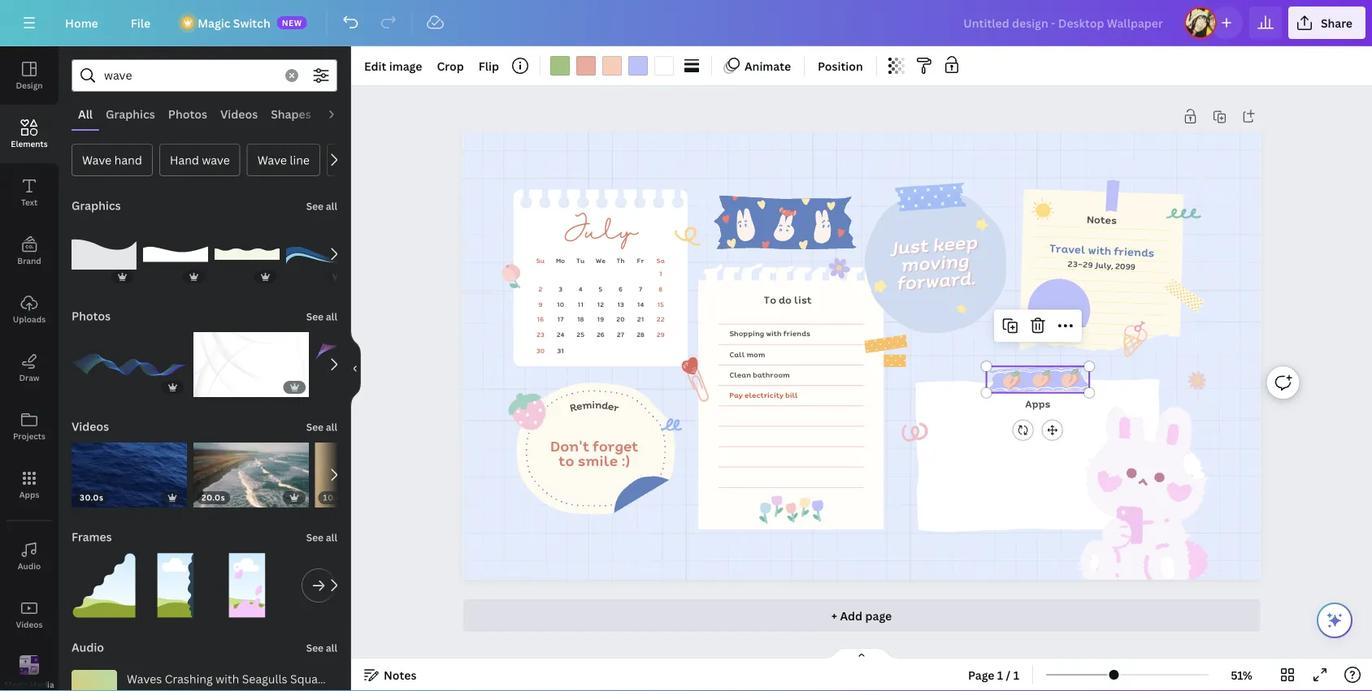 Task type: vqa. For each thing, say whether or not it's contained in the screenshot.
without
no



Task type: describe. For each thing, give the bounding box(es) containing it.
animate button
[[719, 53, 798, 79]]

flip
[[479, 58, 499, 74]]

canva assistant image
[[1325, 611, 1345, 631]]

1 e from the left
[[575, 398, 584, 414]]

all for graphics
[[326, 200, 337, 213]]

wave for wave hand
[[82, 152, 112, 168]]

pay
[[729, 390, 743, 401]]

friends for shopping
[[783, 328, 810, 339]]

shapes
[[271, 106, 311, 122]]

see all button for videos
[[305, 411, 339, 443]]

1 horizontal spatial videos button
[[70, 411, 111, 443]]

hand
[[114, 152, 142, 168]]

uploads
[[13, 314, 46, 325]]

draw
[[19, 372, 40, 383]]

i
[[592, 397, 595, 413]]

travel
[[1049, 240, 1086, 258]]

see for videos
[[306, 421, 324, 434]]

elements button
[[0, 105, 59, 163]]

31
[[557, 346, 564, 356]]

call mom
[[729, 349, 765, 360]]

10.0s group
[[315, 443, 430, 508]]

edit
[[364, 58, 386, 74]]

tu
[[576, 256, 585, 265]]

all button
[[72, 98, 99, 129]]

17
[[557, 315, 564, 325]]

28
[[637, 330, 645, 340]]

pay electricity bill apps
[[729, 390, 1051, 412]]

25
[[577, 330, 584, 340]]

1 vertical spatial graphics
[[72, 198, 121, 213]]

all for photos
[[326, 310, 337, 324]]

wave for wave shape
[[337, 152, 367, 168]]

:)
[[621, 450, 630, 471]]

wave line
[[258, 152, 310, 168]]

see for audio
[[306, 642, 324, 655]]

0 vertical spatial graphics
[[106, 106, 155, 122]]

30
[[536, 346, 545, 356]]

keep
[[932, 228, 978, 258]]

and
[[352, 672, 372, 687]]

1 vertical spatial audio button
[[0, 528, 59, 586]]

with for shopping
[[766, 328, 782, 339]]

notes inside notes button
[[384, 668, 417, 683]]

2 horizontal spatial videos button
[[214, 98, 264, 129]]

apps button
[[0, 456, 59, 515]]

wave hand button
[[72, 144, 153, 176]]

seagulls
[[242, 672, 287, 687]]

see all for audio
[[306, 642, 337, 655]]

Search elements search field
[[104, 60, 276, 91]]

24
[[556, 330, 564, 340]]

text
[[21, 197, 37, 208]]

show pages image
[[823, 648, 901, 661]]

july,
[[1095, 259, 1114, 272]]

crashing
[[165, 672, 213, 687]]

all
[[78, 106, 93, 122]]

cute pastel hand drawn doodle line image
[[673, 220, 707, 252]]

23-
[[1068, 258, 1083, 270]]

2 line wave image from the left
[[316, 333, 431, 398]]

see for photos
[[306, 310, 324, 324]]

travel with friends 23-29 july, 2099
[[1049, 240, 1155, 273]]

page 1 / 1
[[968, 668, 1020, 683]]

27
[[617, 330, 624, 340]]

united arab emirates minimal frames organic wave color image
[[215, 554, 280, 619]]

see all for photos
[[306, 310, 337, 324]]

1 vertical spatial photos button
[[70, 300, 112, 333]]

text button
[[0, 163, 59, 222]]

file
[[131, 15, 151, 30]]

d
[[601, 397, 609, 413]]

crop button
[[430, 53, 470, 79]]

crop
[[437, 58, 464, 74]]

wave for wave line
[[258, 152, 287, 168]]

magic for magic switch
[[198, 15, 230, 30]]

clean bathroom
[[729, 370, 790, 381]]

forward.
[[896, 264, 976, 297]]

0 vertical spatial photos button
[[162, 98, 214, 129]]

1 for sa
[[659, 269, 662, 278]]

brand
[[17, 255, 41, 266]]

magic media button
[[0, 645, 59, 692]]

26
[[597, 330, 605, 340]]

switch
[[233, 15, 270, 30]]

+
[[831, 609, 837, 624]]

mom
[[747, 349, 765, 360]]

wave
[[202, 152, 230, 168]]

united arab emirates minimal frames organic side wave color image
[[143, 554, 208, 619]]

sa
[[656, 256, 665, 265]]

#f4a99e image
[[576, 56, 596, 76]]

hand wave
[[170, 152, 230, 168]]

bathroom
[[753, 370, 790, 381]]

all for frames
[[326, 531, 337, 545]]

20.0s group
[[193, 433, 309, 508]]

sa 1 15 29 8 22
[[656, 256, 665, 340]]

wave shape
[[337, 152, 403, 168]]

21
[[637, 315, 644, 325]]

to
[[559, 450, 574, 471]]

13
[[617, 299, 624, 309]]

edit image button
[[358, 53, 429, 79]]

20.0s
[[201, 493, 225, 504]]

just
[[889, 231, 929, 261]]

1 horizontal spatial videos
[[72, 419, 109, 435]]

forget
[[593, 436, 639, 457]]

july
[[563, 213, 638, 252]]

just keep moving forward.
[[889, 228, 978, 297]]

2 vertical spatial audio button
[[70, 632, 106, 664]]

su 9 23 2 16 30
[[536, 256, 545, 356]]

#9ac47a image
[[550, 56, 570, 76]]

1 line wave image from the left
[[72, 333, 187, 398]]

brand button
[[0, 222, 59, 280]]

9
[[538, 299, 542, 309]]

10 24 3 17 31
[[556, 284, 564, 356]]

2 horizontal spatial audio button
[[318, 98, 363, 129]]



Task type: locate. For each thing, give the bounding box(es) containing it.
30.0s
[[80, 493, 104, 504]]

1 left /
[[997, 668, 1003, 683]]

graphics button down wave hand
[[70, 189, 122, 222]]

3 all from the top
[[326, 421, 337, 434]]

share button
[[1289, 7, 1366, 39]]

18
[[577, 315, 584, 325]]

graphics down wave hand
[[72, 198, 121, 213]]

1 horizontal spatial magic
[[198, 15, 230, 30]]

see all button for photos
[[305, 300, 339, 333]]

0 horizontal spatial notes
[[384, 668, 417, 683]]

videos up magic media button
[[16, 620, 43, 630]]

0 horizontal spatial 1
[[659, 269, 662, 278]]

0 horizontal spatial friends
[[783, 328, 810, 339]]

wave shape button
[[327, 144, 413, 176]]

#fecbb8 image
[[602, 56, 622, 76]]

1 horizontal spatial wave
[[258, 152, 287, 168]]

all up wave line vector concept illustration image
[[326, 200, 337, 213]]

see all for frames
[[306, 531, 337, 545]]

audio right magic media button
[[72, 640, 104, 656]]

notes right and
[[384, 668, 417, 683]]

audio right "shapes" button on the left of page
[[324, 106, 357, 122]]

magic for magic media
[[4, 680, 28, 691]]

see all button up 10.0s
[[305, 411, 339, 443]]

th
[[617, 256, 625, 265]]

12
[[597, 299, 604, 309]]

see all button down line
[[305, 189, 339, 222]]

electricity
[[745, 390, 784, 401]]

1 inside sa 1 15 29 8 22
[[659, 269, 662, 278]]

notes
[[1087, 211, 1117, 228], [384, 668, 417, 683]]

graphics
[[106, 106, 155, 122], [72, 198, 121, 213]]

2 vertical spatial with
[[216, 672, 239, 687]]

see all for videos
[[306, 421, 337, 434]]

4 see all button from the top
[[305, 521, 339, 554]]

see all up 10.0s group
[[306, 421, 337, 434]]

friends inside travel with friends 23-29 july, 2099
[[1114, 243, 1155, 261]]

main menu bar
[[0, 0, 1372, 46]]

30.0s group
[[72, 433, 187, 508]]

videos button up magic media
[[0, 586, 59, 645]]

0 vertical spatial videos button
[[214, 98, 264, 129]]

photos button
[[162, 98, 214, 129], [70, 300, 112, 333]]

0 vertical spatial videos
[[220, 106, 258, 122]]

see all for graphics
[[306, 200, 337, 213]]

see up wave line vector concept illustration image
[[306, 200, 324, 213]]

audio button left frames
[[0, 528, 59, 586]]

1 all from the top
[[326, 200, 337, 213]]

friends right july,
[[1114, 243, 1155, 261]]

see all up squawking
[[306, 642, 337, 655]]

apps inside apps button
[[19, 489, 39, 500]]

#9ac47a image
[[550, 56, 570, 76]]

4 see all from the top
[[306, 531, 337, 545]]

see for graphics
[[306, 200, 324, 213]]

3 see all from the top
[[306, 421, 337, 434]]

color group
[[547, 53, 677, 79]]

0 horizontal spatial e
[[575, 398, 584, 414]]

1 horizontal spatial audio
[[72, 640, 104, 656]]

2 vertical spatial videos button
[[0, 586, 59, 645]]

0 horizontal spatial line wave image
[[72, 333, 187, 398]]

projects button
[[0, 398, 59, 456]]

2 see all button from the top
[[305, 300, 339, 333]]

videos up wave
[[220, 106, 258, 122]]

51%
[[1231, 668, 1253, 683]]

wave line vector concept illustration image
[[286, 222, 351, 287]]

2 horizontal spatial 1
[[1014, 668, 1020, 683]]

see all button up squawking
[[305, 632, 339, 664]]

0 vertical spatial audio button
[[318, 98, 363, 129]]

2 wave from the left
[[258, 152, 287, 168]]

1 vertical spatial magic
[[4, 680, 28, 691]]

with inside waves crashing with seagulls squawking and footsteps on sand button
[[216, 672, 239, 687]]

1 see from the top
[[306, 200, 324, 213]]

0 horizontal spatial videos button
[[0, 586, 59, 645]]

footsteps
[[375, 672, 430, 687]]

2 vertical spatial videos
[[16, 620, 43, 630]]

0 vertical spatial magic
[[198, 15, 230, 30]]

audio inside side panel tab list
[[18, 561, 41, 572]]

all up squawking
[[326, 642, 337, 655]]

0 vertical spatial friends
[[1114, 243, 1155, 261]]

0 horizontal spatial photos button
[[70, 300, 112, 333]]

photos
[[168, 106, 207, 122], [72, 309, 111, 324]]

1 vertical spatial friends
[[783, 328, 810, 339]]

7
[[639, 284, 642, 294]]

0 horizontal spatial 29
[[657, 330, 665, 340]]

audio button right shapes on the top left of page
[[318, 98, 363, 129]]

29 inside travel with friends 23-29 july, 2099
[[1083, 258, 1093, 271]]

position button
[[811, 53, 870, 79]]

1 vertical spatial audio
[[18, 561, 41, 572]]

elements
[[11, 138, 48, 149]]

magic left switch
[[198, 15, 230, 30]]

notes up travel with friends 23-29 july, 2099
[[1087, 211, 1117, 228]]

all for videos
[[326, 421, 337, 434]]

media
[[30, 680, 54, 691]]

wave left shape
[[337, 152, 367, 168]]

see all button down wave line vector concept illustration image
[[305, 300, 339, 333]]

29 left july,
[[1083, 258, 1093, 271]]

2 see all from the top
[[306, 310, 337, 324]]

1
[[659, 269, 662, 278], [997, 668, 1003, 683], [1014, 668, 1020, 683]]

geometric angled wave frame image
[[72, 554, 137, 619]]

3 wave from the left
[[337, 152, 367, 168]]

1 wave from the left
[[82, 152, 112, 168]]

fr 14 28 7 21
[[637, 256, 645, 340]]

1 horizontal spatial friends
[[1114, 243, 1155, 261]]

see for frames
[[306, 531, 324, 545]]

see down 10.0s
[[306, 531, 324, 545]]

1 vertical spatial graphics button
[[70, 189, 122, 222]]

e right n
[[607, 398, 616, 415]]

2 horizontal spatial audio
[[324, 106, 357, 122]]

1 vertical spatial with
[[766, 328, 782, 339]]

magic left the media
[[4, 680, 28, 691]]

animate
[[745, 58, 791, 74]]

wave left hand
[[82, 152, 112, 168]]

51% button
[[1215, 663, 1268, 689]]

don't
[[551, 436, 589, 457]]

3 see all button from the top
[[305, 411, 339, 443]]

5 see all from the top
[[306, 642, 337, 655]]

0 vertical spatial photos
[[168, 106, 207, 122]]

1 horizontal spatial line wave image
[[316, 333, 431, 398]]

0 horizontal spatial videos
[[16, 620, 43, 630]]

add
[[840, 609, 863, 624]]

1 horizontal spatial photos
[[168, 106, 207, 122]]

15
[[657, 299, 664, 309]]

page
[[865, 609, 892, 624]]

1 vertical spatial photos
[[72, 309, 111, 324]]

group
[[72, 212, 137, 287], [143, 222, 208, 287], [215, 222, 280, 287], [286, 222, 351, 287], [194, 323, 309, 398], [72, 333, 187, 398], [316, 333, 431, 398], [72, 544, 137, 619], [143, 544, 208, 619], [215, 544, 280, 619]]

29 down 22 at the left top
[[657, 330, 665, 340]]

magic inside main menu bar
[[198, 15, 230, 30]]

squawking
[[290, 672, 349, 687]]

friends for travel
[[1114, 243, 1155, 261]]

1 horizontal spatial e
[[607, 398, 616, 415]]

Design title text field
[[951, 7, 1178, 39]]

#ffffff image
[[654, 56, 674, 76], [654, 56, 674, 76]]

side panel tab list
[[0, 46, 59, 692]]

1 down sa
[[659, 269, 662, 278]]

do
[[779, 292, 792, 307]]

0 vertical spatial graphics button
[[99, 98, 162, 129]]

1 horizontal spatial 29
[[1083, 258, 1093, 271]]

1 horizontal spatial audio button
[[70, 632, 106, 664]]

2 horizontal spatial with
[[1088, 242, 1112, 259]]

2 all from the top
[[326, 310, 337, 324]]

5 see from the top
[[306, 642, 324, 655]]

see all button for audio
[[305, 632, 339, 664]]

see up squawking
[[306, 642, 324, 655]]

2 e from the left
[[607, 398, 616, 415]]

see all button
[[305, 189, 339, 222], [305, 300, 339, 333], [305, 411, 339, 443], [305, 521, 339, 554], [305, 632, 339, 664]]

1 horizontal spatial with
[[766, 328, 782, 339]]

see all
[[306, 200, 337, 213], [306, 310, 337, 324], [306, 421, 337, 434], [306, 531, 337, 545], [306, 642, 337, 655]]

shapes button
[[264, 98, 318, 129]]

wave image
[[215, 222, 280, 287]]

2 see from the top
[[306, 310, 324, 324]]

#fecbb8 image
[[602, 56, 622, 76]]

4 see from the top
[[306, 531, 324, 545]]

photos button down the search elements search field
[[162, 98, 214, 129]]

1 horizontal spatial apps
[[1025, 397, 1051, 412]]

4
[[578, 284, 582, 294]]

photos down the search elements search field
[[168, 106, 207, 122]]

1 horizontal spatial notes
[[1087, 211, 1117, 228]]

friends
[[1114, 243, 1155, 261], [783, 328, 810, 339]]

see all button for frames
[[305, 521, 339, 554]]

shopping with friends
[[729, 328, 810, 339]]

with
[[1088, 242, 1112, 259], [766, 328, 782, 339], [216, 672, 239, 687]]

shape wave image
[[72, 222, 137, 287]]

hand wave button
[[159, 144, 240, 176]]

2 horizontal spatial wave
[[337, 152, 367, 168]]

call
[[729, 349, 745, 360]]

3 see from the top
[[306, 421, 324, 434]]

22
[[657, 315, 665, 325]]

4 all from the top
[[326, 531, 337, 545]]

5 see all button from the top
[[305, 632, 339, 664]]

to do list
[[764, 292, 812, 307]]

r
[[612, 400, 621, 416]]

see up 10.0s
[[306, 421, 324, 434]]

tu 11 25 4 18
[[576, 256, 585, 340]]

16
[[537, 315, 544, 325]]

see all up wave line vector concept illustration image
[[306, 200, 337, 213]]

all down 10.0s
[[326, 531, 337, 545]]

see all down wave line vector concept illustration image
[[306, 310, 337, 324]]

audio left geometric angled wave frame "image"
[[18, 561, 41, 572]]

with inside travel with friends 23-29 july, 2099
[[1088, 242, 1112, 259]]

1 vertical spatial videos button
[[70, 411, 111, 443]]

1 right /
[[1014, 668, 1020, 683]]

hide image
[[350, 330, 361, 408]]

line wave image
[[72, 333, 187, 398], [316, 333, 431, 398]]

with for travel
[[1088, 242, 1112, 259]]

white abstract flowing waves background image
[[194, 333, 309, 398]]

graphics button right all
[[99, 98, 162, 129]]

1 for page
[[997, 668, 1003, 683]]

0 horizontal spatial audio
[[18, 561, 41, 572]]

magic media
[[4, 680, 54, 691]]

0 horizontal spatial photos
[[72, 309, 111, 324]]

videos button right projects button
[[70, 411, 111, 443]]

see all down 10.0s
[[306, 531, 337, 545]]

graphics button
[[99, 98, 162, 129], [70, 189, 122, 222]]

on
[[433, 672, 447, 687]]

with right 23-
[[1088, 242, 1112, 259]]

see all button down 10.0s
[[305, 521, 339, 554]]

photos button right uploads
[[70, 300, 112, 333]]

wave left line
[[258, 152, 287, 168]]

projects
[[13, 431, 46, 442]]

11
[[578, 299, 583, 309]]

1 horizontal spatial photos button
[[162, 98, 214, 129]]

sand
[[450, 672, 477, 687]]

10
[[557, 299, 564, 309]]

1 vertical spatial apps
[[19, 489, 39, 500]]

0 vertical spatial audio
[[324, 106, 357, 122]]

graphics right the all button
[[106, 106, 155, 122]]

0 vertical spatial notes
[[1087, 211, 1117, 228]]

2 horizontal spatial videos
[[220, 106, 258, 122]]

0 vertical spatial with
[[1088, 242, 1112, 259]]

photos right uploads
[[72, 309, 111, 324]]

1 vertical spatial 29
[[657, 330, 665, 340]]

moving
[[899, 246, 969, 278]]

videos button
[[214, 98, 264, 129], [70, 411, 111, 443], [0, 586, 59, 645]]

#f4a99e image
[[576, 56, 596, 76]]

flip button
[[472, 53, 506, 79]]

0 horizontal spatial with
[[216, 672, 239, 687]]

friends down "list"
[[783, 328, 810, 339]]

12 26 5 19
[[597, 284, 605, 340]]

with right shopping
[[766, 328, 782, 339]]

line
[[290, 152, 310, 168]]

1 vertical spatial videos
[[72, 419, 109, 435]]

1 see all from the top
[[306, 200, 337, 213]]

videos right projects button
[[72, 419, 109, 435]]

29 inside sa 1 15 29 8 22
[[657, 330, 665, 340]]

0 horizontal spatial wave
[[82, 152, 112, 168]]

with left seagulls
[[216, 672, 239, 687]]

videos inside side panel tab list
[[16, 620, 43, 630]]

/
[[1006, 668, 1011, 683]]

shape
[[370, 152, 403, 168]]

home
[[65, 15, 98, 30]]

1 see all button from the top
[[305, 189, 339, 222]]

apps inside pay electricity bill apps
[[1025, 397, 1051, 412]]

draw button
[[0, 339, 59, 398]]

audio
[[324, 106, 357, 122], [18, 561, 41, 572], [72, 640, 104, 656]]

audio button
[[318, 98, 363, 129], [0, 528, 59, 586], [70, 632, 106, 664]]

0 horizontal spatial audio button
[[0, 528, 59, 586]]

#bcc1ff image
[[628, 56, 648, 76], [628, 56, 648, 76]]

file button
[[118, 7, 164, 39]]

8
[[659, 284, 663, 294]]

+ add page
[[831, 609, 892, 624]]

6
[[619, 284, 623, 294]]

wave
[[82, 152, 112, 168], [258, 152, 287, 168], [337, 152, 367, 168]]

1 horizontal spatial 1
[[997, 668, 1003, 683]]

position
[[818, 58, 863, 74]]

hand
[[170, 152, 199, 168]]

clean
[[729, 370, 751, 381]]

videos button up wave
[[214, 98, 264, 129]]

all up 10.0s group
[[326, 421, 337, 434]]

5 all from the top
[[326, 642, 337, 655]]

see
[[306, 200, 324, 213], [306, 310, 324, 324], [306, 421, 324, 434], [306, 531, 324, 545], [306, 642, 324, 655]]

wave hand
[[82, 152, 142, 168]]

2 vertical spatial audio
[[72, 640, 104, 656]]

0 vertical spatial 29
[[1083, 258, 1093, 271]]

e left i
[[575, 398, 584, 414]]

0 horizontal spatial apps
[[19, 489, 39, 500]]

all down wave line vector concept illustration image
[[326, 310, 337, 324]]

wave inside "button"
[[82, 152, 112, 168]]

magic inside button
[[4, 680, 28, 691]]

see down wave line vector concept illustration image
[[306, 310, 324, 324]]

audio button right magic media button
[[70, 632, 106, 664]]

0 vertical spatial apps
[[1025, 397, 1051, 412]]

to
[[764, 292, 776, 307]]

5
[[599, 284, 603, 294]]

see all button for graphics
[[305, 189, 339, 222]]

wave line button
[[247, 144, 320, 176]]

3
[[558, 284, 562, 294]]

0 horizontal spatial magic
[[4, 680, 28, 691]]

edit image
[[364, 58, 422, 74]]

all for audio
[[326, 642, 337, 655]]

1 vertical spatial notes
[[384, 668, 417, 683]]



